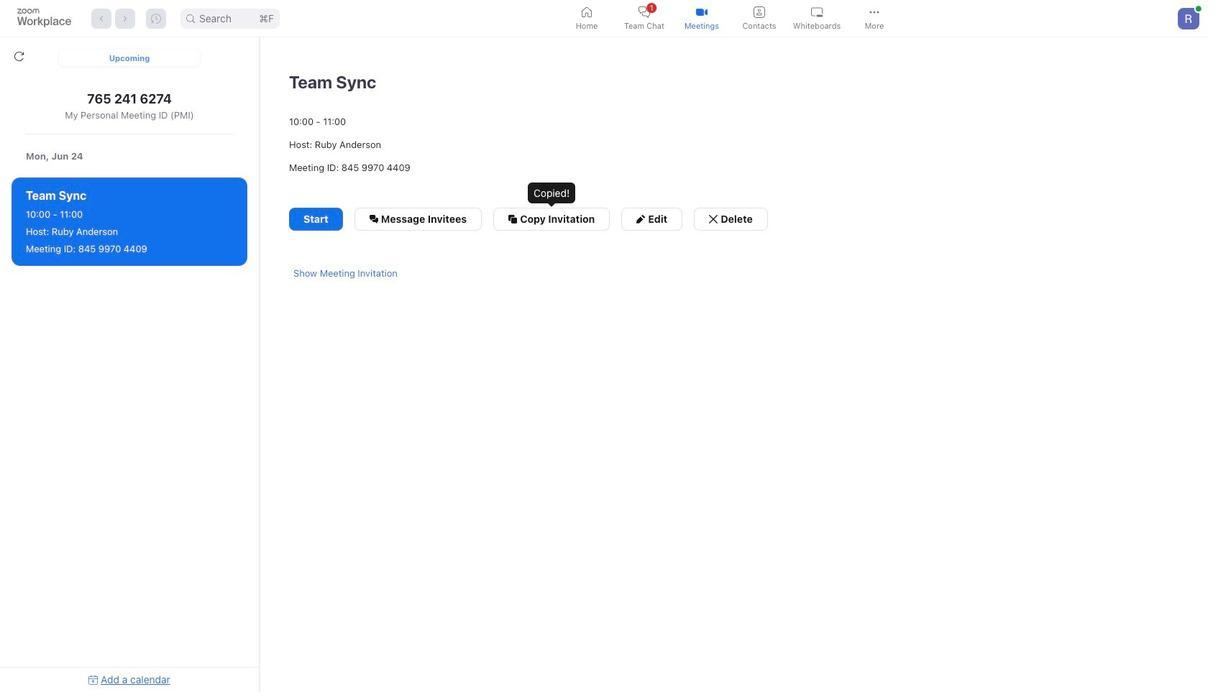 Task type: vqa. For each thing, say whether or not it's contained in the screenshot.
left Tab List
yes



Task type: describe. For each thing, give the bounding box(es) containing it.
online image
[[1196, 6, 1202, 11]]

online image
[[1196, 6, 1202, 11]]

edit image
[[637, 215, 645, 224]]

1 vertical spatial tab list
[[0, 37, 259, 78]]

magnifier image
[[186, 14, 195, 23]]



Task type: locate. For each thing, give the bounding box(es) containing it.
tab list
[[560, 2, 905, 35], [0, 37, 259, 78]]

team chat image
[[370, 215, 378, 224], [370, 215, 378, 224]]

refresh image
[[14, 52, 24, 61], [14, 52, 24, 61]]

option
[[12, 178, 247, 266]]

1 horizontal spatial tab list
[[560, 2, 905, 35]]

edit image
[[637, 215, 645, 224]]

calendar add calendar image
[[89, 676, 98, 685], [89, 676, 98, 685]]

0 vertical spatial tab list
[[560, 2, 905, 35]]

close image
[[709, 215, 718, 224]]

tab panel
[[0, 37, 1208, 693]]

tooltip
[[528, 183, 575, 208]]

0 horizontal spatial tab list
[[0, 37, 259, 78]]

close image
[[709, 215, 718, 224]]

copy image
[[509, 215, 517, 224], [509, 215, 517, 224]]

magnifier image
[[186, 14, 195, 23]]



